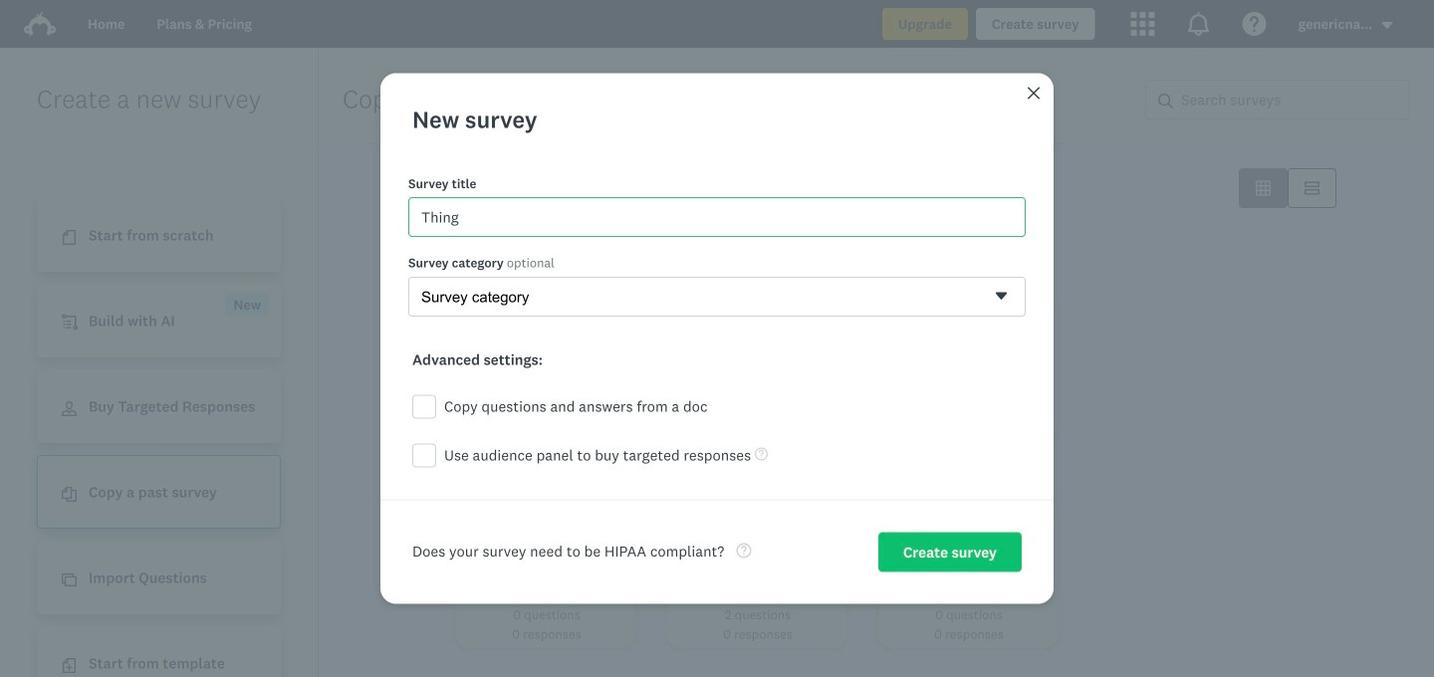 Task type: vqa. For each thing, say whether or not it's contained in the screenshot.
the leftmost Products Icon
no



Task type: describe. For each thing, give the bounding box(es) containing it.
Survey name field
[[409, 197, 1026, 237]]

1 horizontal spatial starfilled image
[[1031, 521, 1046, 536]]

1 brand logo image from the top
[[24, 8, 56, 40]]

document image
[[62, 230, 77, 245]]

Search surveys field
[[1174, 81, 1410, 119]]

2 brand logo image from the top
[[24, 12, 56, 36]]

textboxmultiple image
[[1305, 181, 1320, 196]]

notification center icon image
[[1187, 12, 1211, 36]]

help icon image
[[1243, 12, 1267, 36]]

clone image
[[62, 573, 77, 588]]

search image
[[1159, 94, 1174, 108]]



Task type: locate. For each thing, give the bounding box(es) containing it.
close image
[[1026, 85, 1042, 101], [1028, 87, 1040, 99]]

1 horizontal spatial starfilled image
[[820, 311, 835, 326]]

user image
[[62, 402, 77, 417]]

documentclone image
[[62, 487, 77, 502]]

documentplus image
[[62, 659, 77, 674]]

dialog
[[381, 73, 1054, 604]]

starfilled image
[[581, 181, 596, 196], [1031, 521, 1046, 536]]

0 horizontal spatial starfilled image
[[609, 311, 624, 326]]

help image
[[755, 448, 768, 461]]

dropdown arrow icon image
[[1381, 18, 1395, 32], [1383, 22, 1393, 29]]

0 vertical spatial starfilled image
[[581, 181, 596, 196]]

brand logo image
[[24, 8, 56, 40], [24, 12, 56, 36]]

1 vertical spatial starfilled image
[[1031, 521, 1046, 536]]

1 starfilled image from the left
[[609, 311, 624, 326]]

help image
[[737, 543, 752, 558]]

0 horizontal spatial starfilled image
[[581, 181, 596, 196]]

products icon image
[[1132, 12, 1155, 36], [1132, 12, 1155, 36]]

grid image
[[1256, 181, 1271, 196]]

starfilled image
[[609, 311, 624, 326], [820, 311, 835, 326]]

2 starfilled image from the left
[[820, 311, 835, 326]]



